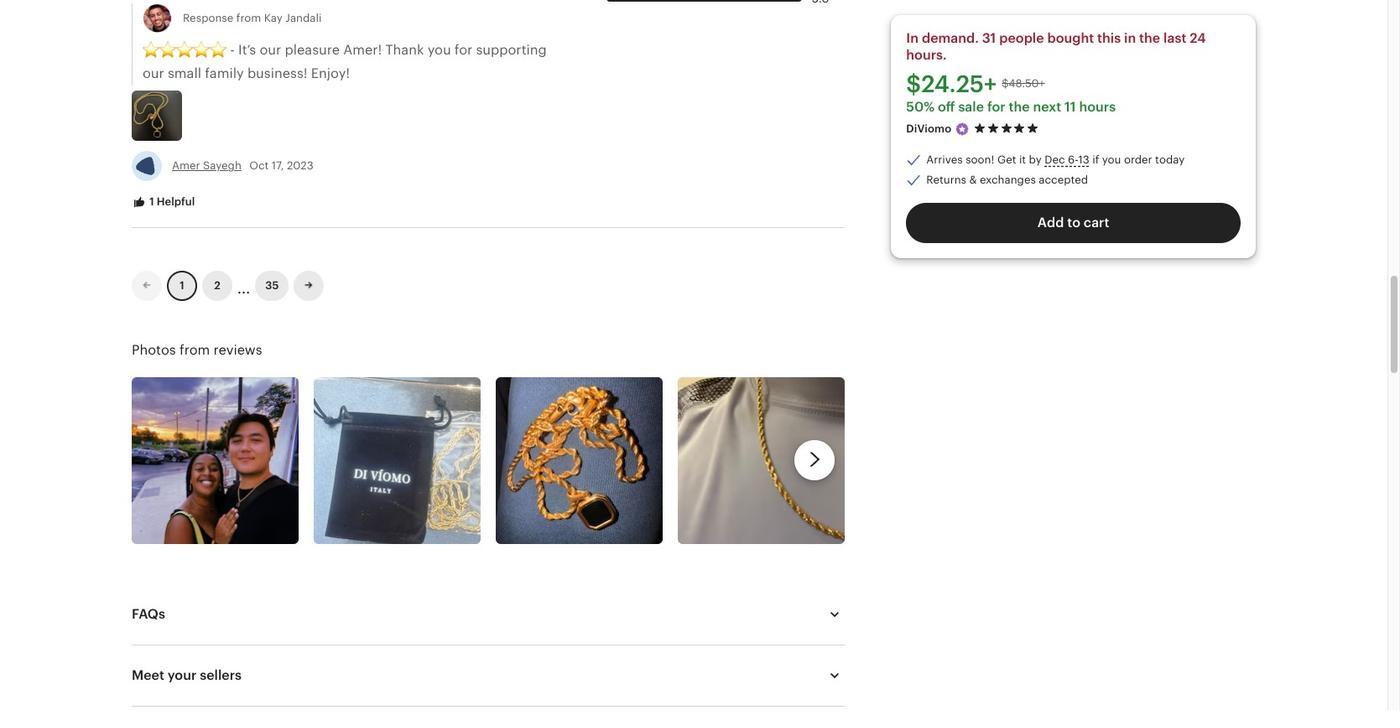 Task type: vqa. For each thing, say whether or not it's contained in the screenshot.
left the
yes



Task type: locate. For each thing, give the bounding box(es) containing it.
kay
[[264, 12, 283, 24]]

0 vertical spatial 1
[[150, 196, 154, 208]]

1 vertical spatial you
[[1103, 154, 1122, 167]]

6-
[[1068, 154, 1079, 167]]

from
[[236, 12, 261, 24], [180, 342, 210, 358]]

0 vertical spatial you
[[428, 42, 451, 58]]

⭐️⭐️⭐️⭐️⭐️ - it's our pleasure amer! thank you for supporting our small family business! enjoy!
[[143, 42, 547, 81]]

1 vertical spatial for
[[988, 99, 1006, 115]]

1 horizontal spatial the
[[1140, 30, 1161, 46]]

the right in
[[1140, 30, 1161, 46]]

your
[[168, 668, 197, 684]]

from left kay
[[236, 12, 261, 24]]

people
[[1000, 30, 1045, 46]]

0 vertical spatial the
[[1140, 30, 1161, 46]]

you right the thank on the left of the page
[[428, 42, 451, 58]]

11
[[1065, 99, 1076, 115]]

1 inside 1 link
[[180, 279, 184, 292]]

accepted
[[1039, 174, 1089, 187]]

if
[[1093, 154, 1100, 167]]

2
[[214, 279, 221, 292]]

you
[[428, 42, 451, 58], [1103, 154, 1122, 167]]

1 inside 1 helpful button
[[150, 196, 154, 208]]

helpful
[[157, 196, 195, 208]]

2 link
[[202, 271, 232, 301]]

1 vertical spatial our
[[143, 65, 164, 81]]

for left supporting at the left of page
[[455, 42, 473, 58]]

1 link
[[167, 271, 197, 301]]

for right sale at right
[[988, 99, 1006, 115]]

faqs
[[132, 606, 165, 622]]

1 vertical spatial 1
[[180, 279, 184, 292]]

0 vertical spatial from
[[236, 12, 261, 24]]

1 vertical spatial from
[[180, 342, 210, 358]]

amer sayegh oct 17, 2023
[[172, 159, 314, 172]]

our left "small"
[[143, 65, 164, 81]]

1 helpful button
[[119, 187, 208, 218]]

demand.
[[922, 30, 979, 46]]

1 horizontal spatial 1
[[180, 279, 184, 292]]

enjoy!
[[311, 65, 350, 81]]

the down "$48.50+" on the right
[[1009, 99, 1030, 115]]

50%
[[907, 99, 935, 115]]

returns
[[927, 174, 967, 187]]

0 horizontal spatial from
[[180, 342, 210, 358]]

0 vertical spatial for
[[455, 42, 473, 58]]

family
[[205, 65, 244, 81]]

meet
[[132, 668, 164, 684]]

1 left 2
[[180, 279, 184, 292]]

faqs button
[[117, 595, 860, 635]]

1 for 1 helpful
[[150, 196, 154, 208]]

pleasure
[[285, 42, 340, 58]]

amer
[[172, 159, 200, 172]]

you right if
[[1103, 154, 1122, 167]]

diviomo
[[907, 123, 952, 135]]

-
[[230, 42, 235, 58]]

0 horizontal spatial 1
[[150, 196, 154, 208]]

0 horizontal spatial you
[[428, 42, 451, 58]]

in
[[907, 30, 919, 46]]

⭐️⭐️⭐️⭐️⭐️
[[143, 42, 227, 58]]

0 horizontal spatial for
[[455, 42, 473, 58]]

oct
[[250, 159, 269, 172]]

soon! get
[[966, 154, 1017, 167]]

1 horizontal spatial for
[[988, 99, 1006, 115]]

add to cart button
[[907, 204, 1241, 244]]

today
[[1156, 154, 1185, 167]]

from right photos
[[180, 342, 210, 358]]

1
[[150, 196, 154, 208], [180, 279, 184, 292]]

our
[[260, 42, 281, 58], [143, 65, 164, 81]]

our right it's
[[260, 42, 281, 58]]

1 left helpful
[[150, 196, 154, 208]]

0 horizontal spatial our
[[143, 65, 164, 81]]

the
[[1140, 30, 1161, 46], [1009, 99, 1030, 115]]

for inside ⭐️⭐️⭐️⭐️⭐️ - it's our pleasure amer! thank you for supporting our small family business! enjoy!
[[455, 42, 473, 58]]

0 vertical spatial our
[[260, 42, 281, 58]]

1 horizontal spatial our
[[260, 42, 281, 58]]

31
[[983, 30, 997, 46]]

1 horizontal spatial from
[[236, 12, 261, 24]]

0 horizontal spatial the
[[1009, 99, 1030, 115]]

for
[[455, 42, 473, 58], [988, 99, 1006, 115]]

response from kay jandali
[[183, 12, 322, 24]]

small
[[168, 65, 201, 81]]

hours
[[1080, 99, 1116, 115]]

next
[[1034, 99, 1062, 115]]

cart
[[1084, 215, 1110, 231]]

&
[[970, 174, 977, 187]]

meet your sellers button
[[117, 656, 860, 696]]

35
[[266, 279, 279, 292]]

amer!
[[343, 42, 382, 58]]

sellers
[[200, 668, 242, 684]]



Task type: describe. For each thing, give the bounding box(es) containing it.
reviews
[[214, 342, 262, 358]]

photos
[[132, 342, 176, 358]]

35 link
[[255, 271, 289, 301]]

returns & exchanges accepted
[[927, 174, 1089, 187]]

arrives soon! get it by dec 6-13 if you order today
[[927, 154, 1185, 167]]

1 for 1
[[180, 279, 184, 292]]

meet your sellers
[[132, 668, 242, 684]]

1 horizontal spatial you
[[1103, 154, 1122, 167]]

hours.
[[907, 47, 947, 63]]

diviomo link
[[907, 123, 952, 135]]

dec
[[1045, 154, 1066, 167]]

jandali
[[286, 12, 322, 24]]

supporting
[[476, 42, 547, 58]]

it's
[[238, 42, 256, 58]]

you inside ⭐️⭐️⭐️⭐️⭐️ - it's our pleasure amer! thank you for supporting our small family business! enjoy!
[[428, 42, 451, 58]]

last
[[1164, 30, 1187, 46]]

star_seller image
[[955, 122, 970, 137]]

it
[[1020, 154, 1027, 167]]

thank
[[386, 42, 424, 58]]

business!
[[247, 65, 308, 81]]

…
[[238, 272, 250, 298]]

arrives
[[927, 154, 963, 167]]

$24.25+ $48.50+
[[907, 71, 1045, 97]]

from for photos
[[180, 342, 210, 358]]

add
[[1038, 215, 1065, 231]]

view details of this review photo by amer sayegh image
[[132, 91, 182, 141]]

bought
[[1048, 30, 1095, 46]]

to
[[1068, 215, 1081, 231]]

from for response
[[236, 12, 261, 24]]

24
[[1190, 30, 1206, 46]]

photos from reviews
[[132, 342, 262, 358]]

$48.50+
[[1002, 77, 1045, 90]]

50% off sale for the next 11 hours
[[907, 99, 1116, 115]]

order
[[1125, 154, 1153, 167]]

this
[[1098, 30, 1121, 46]]

in
[[1125, 30, 1137, 46]]

add to cart
[[1038, 215, 1110, 231]]

by
[[1029, 154, 1042, 167]]

amer sayegh link
[[172, 159, 242, 172]]

1 vertical spatial the
[[1009, 99, 1030, 115]]

sale
[[959, 99, 985, 115]]

the inside in demand. 31 people bought this in the last 24 hours.
[[1140, 30, 1161, 46]]

response
[[183, 12, 234, 24]]

1 helpful
[[147, 196, 195, 208]]

13
[[1079, 154, 1090, 167]]

17,
[[272, 159, 284, 172]]

exchanges
[[980, 174, 1037, 187]]

in demand. 31 people bought this in the last 24 hours.
[[907, 30, 1206, 63]]

sayegh
[[203, 159, 242, 172]]

2023
[[287, 159, 314, 172]]

off
[[938, 99, 956, 115]]

$24.25+
[[907, 71, 997, 97]]



